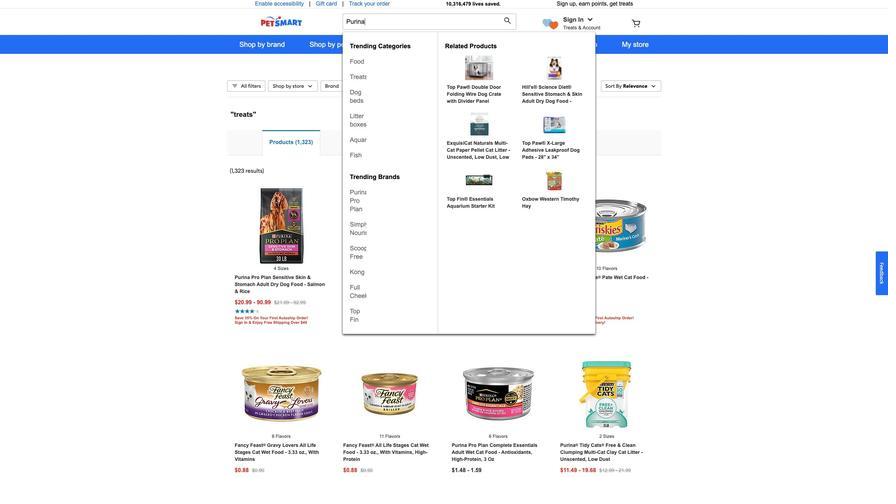 Task type: vqa. For each thing, say whether or not it's contained in the screenshot.
"Enable"
no



Task type: locate. For each thing, give the bounding box(es) containing it.
None submit
[[504, 17, 513, 26]]

None search field
[[343, 14, 516, 37]]

search text field
[[343, 14, 516, 30]]

tab list
[[227, 130, 661, 156]]

petsmart image
[[248, 16, 315, 27]]



Task type: describe. For each thing, give the bounding box(es) containing it.
loyalty icon image
[[543, 19, 558, 29]]



